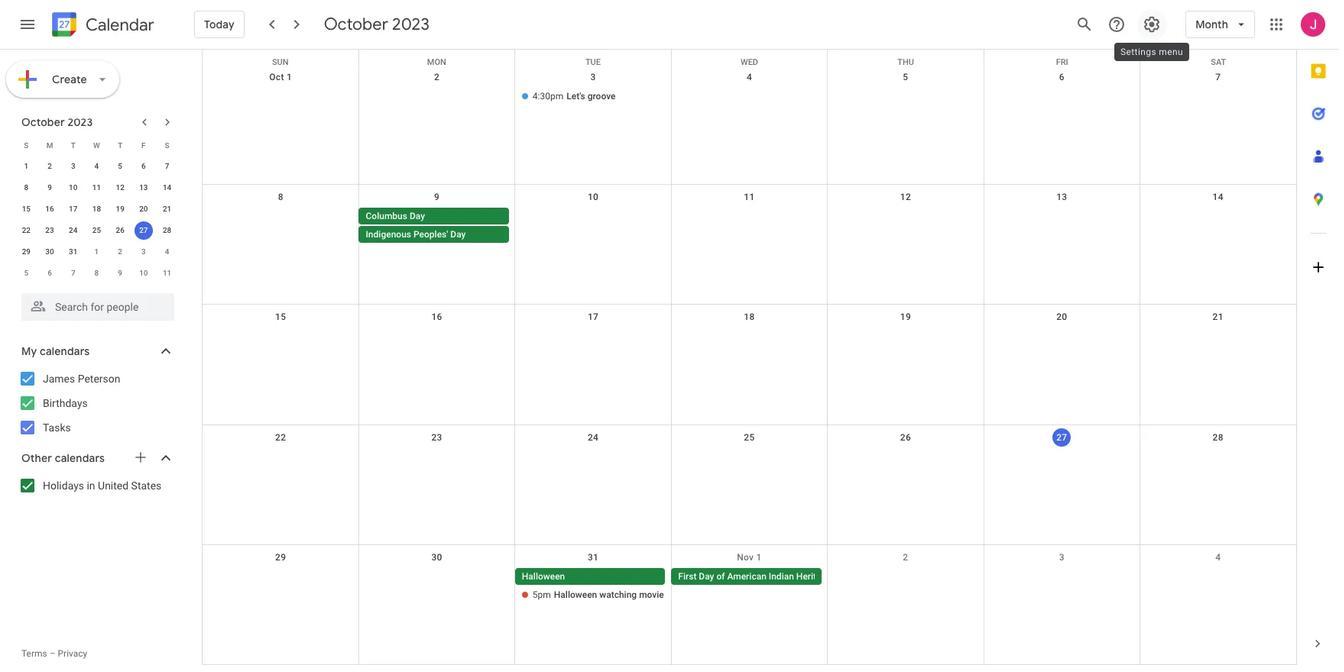 Task type: locate. For each thing, give the bounding box(es) containing it.
peoples'
[[414, 230, 448, 240]]

calendar
[[86, 14, 154, 36]]

1 horizontal spatial 30
[[432, 553, 442, 563]]

month up sat
[[1196, 18, 1229, 31]]

1 horizontal spatial 14
[[1213, 192, 1224, 203]]

0 horizontal spatial 19
[[116, 205, 125, 213]]

2 horizontal spatial 6
[[1060, 72, 1065, 83]]

1
[[287, 72, 292, 83], [24, 162, 28, 170], [95, 248, 99, 256], [757, 553, 762, 563]]

20 element
[[134, 200, 153, 219]]

0 vertical spatial 18
[[92, 205, 101, 213]]

13 element
[[134, 179, 153, 197]]

5 for 1
[[118, 162, 122, 170]]

october 2023 up m in the top of the page
[[21, 115, 93, 129]]

14 element
[[158, 179, 176, 197]]

0 horizontal spatial s
[[24, 141, 29, 149]]

s right f
[[165, 141, 169, 149]]

10
[[69, 183, 78, 192], [588, 192, 599, 203], [139, 269, 148, 278]]

None search field
[[0, 287, 190, 321]]

1 horizontal spatial 7
[[165, 162, 169, 170]]

0 vertical spatial 15
[[22, 205, 31, 213]]

9 up 16 element
[[48, 183, 52, 192]]

5
[[903, 72, 909, 83], [118, 162, 122, 170], [24, 269, 28, 278]]

12 for october 2023
[[116, 183, 125, 192]]

november 1 element
[[88, 243, 106, 261]]

0 horizontal spatial day
[[410, 211, 425, 222]]

28
[[163, 226, 171, 235], [1213, 432, 1224, 443]]

9 down november 2 element
[[118, 269, 122, 278]]

14 for sun
[[1213, 192, 1224, 203]]

0 vertical spatial 26
[[116, 226, 125, 235]]

0 horizontal spatial 15
[[22, 205, 31, 213]]

7 down 31 element
[[71, 269, 75, 278]]

2023 up mon
[[392, 14, 430, 35]]

2 s from the left
[[165, 141, 169, 149]]

0 vertical spatial calendars
[[40, 345, 90, 359]]

halloween down halloween button at the bottom left of page
[[554, 590, 597, 601]]

0 horizontal spatial 14
[[163, 183, 171, 192]]

0 vertical spatial 27
[[139, 226, 148, 235]]

nov
[[737, 553, 754, 563]]

0 horizontal spatial 18
[[92, 205, 101, 213]]

calendars up 'in'
[[55, 452, 105, 466]]

0 vertical spatial 6
[[1060, 72, 1065, 83]]

row
[[203, 50, 1297, 67], [203, 65, 1297, 185], [15, 135, 179, 156], [15, 156, 179, 177], [15, 177, 179, 199], [203, 185, 1297, 305], [15, 199, 179, 220], [15, 220, 179, 242], [15, 242, 179, 263], [15, 263, 179, 284], [203, 305, 1297, 426], [203, 426, 1297, 546], [203, 546, 1297, 666]]

2 horizontal spatial 9
[[434, 192, 440, 203]]

1 s from the left
[[24, 141, 29, 149]]

23
[[45, 226, 54, 235], [432, 432, 442, 443]]

0 vertical spatial 2023
[[392, 14, 430, 35]]

29
[[22, 248, 31, 256], [275, 553, 286, 563]]

2 vertical spatial 7
[[71, 269, 75, 278]]

oct
[[269, 72, 284, 83]]

0 horizontal spatial october
[[21, 115, 65, 129]]

8 for sun
[[278, 192, 283, 203]]

16
[[45, 205, 54, 213], [432, 312, 442, 323]]

indigenous peoples' day button
[[359, 226, 509, 243]]

1 vertical spatial 23
[[432, 432, 442, 443]]

1 inside november 1 element
[[95, 248, 99, 256]]

holidays in united states
[[43, 480, 162, 492]]

5 inside november 5 element
[[24, 269, 28, 278]]

1 horizontal spatial 11
[[163, 269, 171, 278]]

1 horizontal spatial 27
[[1057, 432, 1068, 443]]

30
[[45, 248, 54, 256], [432, 553, 442, 563]]

t
[[71, 141, 76, 149], [118, 141, 122, 149]]

watching
[[600, 590, 637, 601]]

1 horizontal spatial 13
[[1057, 192, 1068, 203]]

holidays
[[43, 480, 84, 492]]

0 horizontal spatial 6
[[48, 269, 52, 278]]

12 inside october 2023 grid
[[116, 183, 125, 192]]

other calendars button
[[3, 447, 190, 471]]

18
[[92, 205, 101, 213], [744, 312, 755, 323]]

0 vertical spatial 19
[[116, 205, 125, 213]]

6 inside grid
[[1060, 72, 1065, 83]]

21
[[163, 205, 171, 213], [1213, 312, 1224, 323]]

11
[[92, 183, 101, 192], [744, 192, 755, 203], [163, 269, 171, 278]]

november 7 element
[[64, 265, 82, 283]]

1 vertical spatial 2023
[[68, 115, 93, 129]]

1 vertical spatial 31
[[588, 553, 599, 563]]

1 horizontal spatial 20
[[1057, 312, 1068, 323]]

2 horizontal spatial 11
[[744, 192, 755, 203]]

5 down 29 element
[[24, 269, 28, 278]]

1 vertical spatial 29
[[275, 553, 286, 563]]

day left of
[[699, 572, 714, 582]]

1 horizontal spatial 21
[[1213, 312, 1224, 323]]

2 horizontal spatial 5
[[903, 72, 909, 83]]

0 horizontal spatial 31
[[69, 248, 78, 256]]

james
[[43, 373, 75, 385]]

row containing sun
[[203, 50, 1297, 67]]

1 horizontal spatial october 2023
[[324, 14, 430, 35]]

0 vertical spatial 23
[[45, 226, 54, 235]]

tab list
[[1297, 50, 1340, 623]]

0 vertical spatial october
[[324, 14, 388, 35]]

1 horizontal spatial 23
[[432, 432, 442, 443]]

other calendars
[[21, 452, 105, 466]]

11 for sun
[[744, 192, 755, 203]]

10 element
[[64, 179, 82, 197]]

menu
[[1159, 47, 1184, 57]]

14 inside "element"
[[163, 183, 171, 192]]

my
[[21, 345, 37, 359]]

2 vertical spatial 5
[[24, 269, 28, 278]]

19
[[116, 205, 125, 213], [900, 312, 911, 323]]

cell
[[203, 88, 359, 106], [359, 88, 515, 106], [671, 88, 828, 106], [828, 88, 984, 106], [984, 88, 1140, 106], [203, 208, 359, 245], [359, 208, 515, 245], [515, 208, 671, 245], [671, 208, 828, 245], [828, 208, 984, 245], [984, 208, 1140, 245], [203, 569, 359, 605], [359, 569, 515, 605], [515, 569, 695, 605], [828, 569, 984, 605], [984, 569, 1140, 605]]

21 inside october 2023 grid
[[163, 205, 171, 213]]

october 2023 up mon
[[324, 14, 430, 35]]

t left w
[[71, 141, 76, 149]]

2 horizontal spatial day
[[699, 572, 714, 582]]

31 down 24 element
[[69, 248, 78, 256]]

0 vertical spatial day
[[410, 211, 425, 222]]

0 horizontal spatial 5
[[24, 269, 28, 278]]

james peterson
[[43, 373, 120, 385]]

1 horizontal spatial october
[[324, 14, 388, 35]]

month right heritage
[[834, 572, 861, 582]]

1 horizontal spatial 26
[[900, 432, 911, 443]]

calendar element
[[49, 9, 154, 43]]

29 inside october 2023 grid
[[22, 248, 31, 256]]

0 vertical spatial 5
[[903, 72, 909, 83]]

11 for october 2023
[[92, 183, 101, 192]]

thu
[[898, 57, 914, 67]]

0 vertical spatial 31
[[69, 248, 78, 256]]

day right peoples'
[[451, 230, 466, 240]]

0 horizontal spatial 17
[[69, 205, 78, 213]]

9 for october 2023
[[48, 183, 52, 192]]

month
[[1196, 18, 1229, 31], [834, 572, 861, 582]]

1 horizontal spatial 15
[[275, 312, 286, 323]]

1 vertical spatial 6
[[141, 162, 146, 170]]

4:30pm
[[533, 91, 564, 102]]

13 inside october 2023 grid
[[139, 183, 148, 192]]

sat
[[1211, 57, 1227, 67]]

9
[[48, 183, 52, 192], [434, 192, 440, 203], [118, 269, 122, 278]]

0 horizontal spatial 8
[[24, 183, 28, 192]]

17 element
[[64, 200, 82, 219]]

1 vertical spatial 22
[[275, 432, 286, 443]]

24 element
[[64, 222, 82, 240]]

7 up 14 "element"
[[165, 162, 169, 170]]

22 inside 22 element
[[22, 226, 31, 235]]

1 down 25 element
[[95, 248, 99, 256]]

1 vertical spatial 20
[[1057, 312, 1068, 323]]

4:30pm let's groove
[[533, 91, 616, 102]]

19 inside 19 element
[[116, 205, 125, 213]]

1 horizontal spatial 17
[[588, 312, 599, 323]]

0 vertical spatial 24
[[69, 226, 78, 235]]

2023 down create
[[68, 115, 93, 129]]

6 for 1
[[141, 162, 146, 170]]

1 horizontal spatial 8
[[95, 269, 99, 278]]

26 inside grid
[[900, 432, 911, 443]]

2 horizontal spatial 10
[[588, 192, 599, 203]]

2023
[[392, 14, 430, 35], [68, 115, 93, 129]]

0 horizontal spatial t
[[71, 141, 76, 149]]

privacy link
[[58, 649, 87, 660]]

calendars for my calendars
[[40, 345, 90, 359]]

day up peoples'
[[410, 211, 425, 222]]

november 11 element
[[158, 265, 176, 283]]

sun
[[272, 57, 289, 67]]

1 horizontal spatial 6
[[141, 162, 146, 170]]

month button
[[1186, 6, 1255, 43]]

7
[[1216, 72, 1221, 83], [165, 162, 169, 170], [71, 269, 75, 278]]

31
[[69, 248, 78, 256], [588, 553, 599, 563]]

20
[[139, 205, 148, 213], [1057, 312, 1068, 323]]

7 down sat
[[1216, 72, 1221, 83]]

1 vertical spatial month
[[834, 572, 861, 582]]

1 horizontal spatial month
[[1196, 18, 1229, 31]]

2 horizontal spatial 8
[[278, 192, 283, 203]]

9 up columbus day button
[[434, 192, 440, 203]]

1 horizontal spatial day
[[451, 230, 466, 240]]

27 cell
[[132, 220, 155, 242]]

8
[[24, 183, 28, 192], [278, 192, 283, 203], [95, 269, 99, 278]]

26
[[116, 226, 125, 235], [900, 432, 911, 443]]

row containing s
[[15, 135, 179, 156]]

2 vertical spatial day
[[699, 572, 714, 582]]

30 inside grid
[[432, 553, 442, 563]]

states
[[131, 480, 162, 492]]

0 horizontal spatial 25
[[92, 226, 101, 235]]

halloween
[[522, 572, 565, 582], [554, 590, 597, 601]]

calendars up james
[[40, 345, 90, 359]]

day
[[410, 211, 425, 222], [451, 230, 466, 240], [699, 572, 714, 582]]

1 vertical spatial 5
[[118, 162, 122, 170]]

main drawer image
[[18, 15, 37, 34]]

13 for sun
[[1057, 192, 1068, 203]]

0 horizontal spatial month
[[834, 572, 861, 582]]

15 inside row group
[[22, 205, 31, 213]]

0 vertical spatial october 2023
[[324, 14, 430, 35]]

0 horizontal spatial 12
[[116, 183, 125, 192]]

grid
[[202, 50, 1297, 666]]

9 inside row
[[118, 269, 122, 278]]

0 vertical spatial 25
[[92, 226, 101, 235]]

create
[[52, 73, 87, 86]]

m
[[46, 141, 53, 149]]

27
[[139, 226, 148, 235], [1057, 432, 1068, 443]]

0 horizontal spatial 24
[[69, 226, 78, 235]]

6 down fri on the right of page
[[1060, 72, 1065, 83]]

1 vertical spatial 25
[[744, 432, 755, 443]]

columbus day button
[[359, 208, 509, 225]]

0 horizontal spatial 20
[[139, 205, 148, 213]]

grid containing oct 1
[[202, 50, 1297, 666]]

october
[[324, 14, 388, 35], [21, 115, 65, 129]]

oct 1
[[269, 72, 292, 83]]

calendars
[[40, 345, 90, 359], [55, 452, 105, 466]]

22
[[22, 226, 31, 235], [275, 432, 286, 443]]

13
[[139, 183, 148, 192], [1057, 192, 1068, 203]]

halloween up 5pm
[[522, 572, 565, 582]]

0 horizontal spatial october 2023
[[21, 115, 93, 129]]

1 horizontal spatial 22
[[275, 432, 286, 443]]

day for columbus
[[410, 211, 425, 222]]

31 up halloween button at the bottom left of page
[[588, 553, 599, 563]]

1 horizontal spatial 18
[[744, 312, 755, 323]]

mon
[[427, 57, 446, 67]]

5 up 12 element
[[118, 162, 122, 170]]

18 element
[[88, 200, 106, 219]]

31 for 1
[[69, 248, 78, 256]]

30 inside october 2023 grid
[[45, 248, 54, 256]]

4
[[747, 72, 752, 83], [95, 162, 99, 170], [165, 248, 169, 256], [1216, 553, 1221, 563]]

23 inside grid
[[432, 432, 442, 443]]

november 9 element
[[111, 265, 129, 283]]

31 inside october 2023 grid
[[69, 248, 78, 256]]

14
[[163, 183, 171, 192], [1213, 192, 1224, 203]]

row containing oct 1
[[203, 65, 1297, 185]]

6 down f
[[141, 162, 146, 170]]

s left m in the top of the page
[[24, 141, 29, 149]]

5 down thu
[[903, 72, 909, 83]]

0 horizontal spatial 10
[[69, 183, 78, 192]]

0 vertical spatial 7
[[1216, 72, 1221, 83]]

12
[[116, 183, 125, 192], [900, 192, 911, 203]]

25 inside grid
[[744, 432, 755, 443]]

0 vertical spatial halloween
[[522, 572, 565, 582]]

movie
[[639, 590, 664, 601]]

25
[[92, 226, 101, 235], [744, 432, 755, 443]]

5pm halloween watching movie month!
[[533, 590, 695, 601]]

november 5 element
[[17, 265, 35, 283]]

0 horizontal spatial 23
[[45, 226, 54, 235]]

6 down the 30 element
[[48, 269, 52, 278]]

my calendars list
[[3, 367, 190, 440]]

24
[[69, 226, 78, 235], [588, 432, 599, 443]]

t left f
[[118, 141, 122, 149]]

1 horizontal spatial 31
[[588, 553, 599, 563]]

1 horizontal spatial t
[[118, 141, 122, 149]]

row containing 1
[[15, 156, 179, 177]]

1 horizontal spatial 28
[[1213, 432, 1224, 443]]

row group
[[15, 156, 179, 284]]

2
[[434, 72, 440, 83], [48, 162, 52, 170], [118, 248, 122, 256], [903, 553, 909, 563]]

terms – privacy
[[21, 649, 87, 660]]

17
[[69, 205, 78, 213], [588, 312, 599, 323]]

day inside button
[[699, 572, 714, 582]]

indigenous
[[366, 230, 411, 240]]

1 horizontal spatial 24
[[588, 432, 599, 443]]

0 horizontal spatial 9
[[48, 183, 52, 192]]

1 horizontal spatial s
[[165, 141, 169, 149]]

1 up 15 element
[[24, 162, 28, 170]]

first day of american indian heritage month
[[678, 572, 861, 582]]

2 horizontal spatial 7
[[1216, 72, 1221, 83]]

8 inside november 8 element
[[95, 269, 99, 278]]

23 element
[[41, 222, 59, 240]]

other
[[21, 452, 52, 466]]

october 2023 grid
[[15, 135, 179, 284]]

0 horizontal spatial 29
[[22, 248, 31, 256]]

s
[[24, 141, 29, 149], [165, 141, 169, 149]]

9 inside grid
[[434, 192, 440, 203]]

0 vertical spatial 22
[[22, 226, 31, 235]]

2 vertical spatial 6
[[48, 269, 52, 278]]

peterson
[[78, 373, 120, 385]]

month inside first day of american indian heritage month button
[[834, 572, 861, 582]]

0 vertical spatial 30
[[45, 248, 54, 256]]

november 3 element
[[134, 243, 153, 261]]

2 t from the left
[[118, 141, 122, 149]]

6
[[1060, 72, 1065, 83], [141, 162, 146, 170], [48, 269, 52, 278]]

14 inside grid
[[1213, 192, 1224, 203]]

1 horizontal spatial 19
[[900, 312, 911, 323]]

1 vertical spatial 24
[[588, 432, 599, 443]]

in
[[87, 480, 95, 492]]

halloween inside button
[[522, 572, 565, 582]]

0 vertical spatial 20
[[139, 205, 148, 213]]

let's
[[567, 91, 586, 102]]

indian
[[769, 572, 794, 582]]

15
[[22, 205, 31, 213], [275, 312, 286, 323]]



Task type: vqa. For each thing, say whether or not it's contained in the screenshot.
Oct 1's 7
yes



Task type: describe. For each thing, give the bounding box(es) containing it.
0 horizontal spatial 7
[[71, 269, 75, 278]]

31 for nov 1
[[588, 553, 599, 563]]

20 inside grid
[[139, 205, 148, 213]]

28 inside october 2023 grid
[[163, 226, 171, 235]]

30 for 1
[[45, 248, 54, 256]]

american
[[727, 572, 767, 582]]

22 element
[[17, 222, 35, 240]]

settings
[[1121, 47, 1157, 57]]

create button
[[6, 61, 119, 98]]

1 vertical spatial day
[[451, 230, 466, 240]]

1 vertical spatial 19
[[900, 312, 911, 323]]

today
[[204, 18, 234, 31]]

november 2 element
[[111, 243, 129, 261]]

my calendars button
[[3, 339, 190, 364]]

13 for october 2023
[[139, 183, 148, 192]]

19 element
[[111, 200, 129, 219]]

calendars for other calendars
[[55, 452, 105, 466]]

november 8 element
[[88, 265, 106, 283]]

1 horizontal spatial 16
[[432, 312, 442, 323]]

1 t from the left
[[71, 141, 76, 149]]

Search for people text field
[[31, 294, 165, 321]]

fri
[[1056, 57, 1069, 67]]

1 right oct
[[287, 72, 292, 83]]

26 element
[[111, 222, 129, 240]]

26 inside october 2023 grid
[[116, 226, 125, 235]]

29 for 1
[[22, 248, 31, 256]]

november 4 element
[[158, 243, 176, 261]]

25 inside row group
[[92, 226, 101, 235]]

month!
[[667, 590, 695, 601]]

10 for october 2023
[[69, 183, 78, 192]]

11 inside 'element'
[[163, 269, 171, 278]]

1 right nov
[[757, 553, 762, 563]]

25 element
[[88, 222, 106, 240]]

10 for sun
[[588, 192, 599, 203]]

birthdays
[[43, 398, 88, 410]]

calendar heading
[[83, 14, 154, 36]]

15 inside grid
[[275, 312, 286, 323]]

16 inside october 2023 grid
[[45, 205, 54, 213]]

24 inside grid
[[588, 432, 599, 443]]

31 element
[[64, 243, 82, 261]]

12 for sun
[[900, 192, 911, 203]]

heritage
[[797, 572, 832, 582]]

27 inside 27, today element
[[139, 226, 148, 235]]

–
[[49, 649, 55, 660]]

privacy
[[58, 649, 87, 660]]

settings menu image
[[1143, 15, 1162, 34]]

tasks
[[43, 422, 71, 434]]

day for first
[[699, 572, 714, 582]]

terms link
[[21, 649, 47, 660]]

1 vertical spatial 27
[[1057, 432, 1068, 443]]

1 vertical spatial 28
[[1213, 432, 1224, 443]]

6 for oct 1
[[1060, 72, 1065, 83]]

27, today element
[[134, 222, 153, 240]]

23 inside row group
[[45, 226, 54, 235]]

28 element
[[158, 222, 176, 240]]

first day of american indian heritage month button
[[672, 569, 861, 586]]

0 horizontal spatial 2023
[[68, 115, 93, 129]]

1 vertical spatial october
[[21, 115, 65, 129]]

29 element
[[17, 243, 35, 261]]

united
[[98, 480, 129, 492]]

settings menu
[[1121, 47, 1184, 57]]

9 for sun
[[434, 192, 440, 203]]

w
[[93, 141, 100, 149]]

row containing 5
[[15, 263, 179, 284]]

8 for october 2023
[[24, 183, 28, 192]]

30 for nov 1
[[432, 553, 442, 563]]

add other calendars image
[[133, 450, 148, 466]]

1 vertical spatial october 2023
[[21, 115, 93, 129]]

first
[[678, 572, 697, 582]]

wed
[[741, 57, 759, 67]]

11 element
[[88, 179, 106, 197]]

columbus
[[366, 211, 407, 222]]

tue
[[586, 57, 601, 67]]

1 horizontal spatial 2023
[[392, 14, 430, 35]]

my calendars
[[21, 345, 90, 359]]

cell containing columbus day
[[359, 208, 515, 245]]

7 for oct 1
[[1216, 72, 1221, 83]]

7 for 1
[[165, 162, 169, 170]]

12 element
[[111, 179, 129, 197]]

5pm
[[533, 590, 551, 601]]

1 vertical spatial halloween
[[554, 590, 597, 601]]

november 10 element
[[134, 265, 153, 283]]

1 horizontal spatial 10
[[139, 269, 148, 278]]

halloween button
[[515, 569, 665, 586]]

15 element
[[17, 200, 35, 219]]

november 6 element
[[41, 265, 59, 283]]

columbus day indigenous peoples' day
[[366, 211, 466, 240]]

groove
[[588, 91, 616, 102]]

month inside month popup button
[[1196, 18, 1229, 31]]

24 inside october 2023 grid
[[69, 226, 78, 235]]

16 element
[[41, 200, 59, 219]]

17 inside october 2023 grid
[[69, 205, 78, 213]]

terms
[[21, 649, 47, 660]]

18 inside october 2023 grid
[[92, 205, 101, 213]]

29 for nov 1
[[275, 553, 286, 563]]

21 element
[[158, 200, 176, 219]]

f
[[142, 141, 146, 149]]

14 for october 2023
[[163, 183, 171, 192]]

row group containing 1
[[15, 156, 179, 284]]

nov 1
[[737, 553, 762, 563]]

5 for oct 1
[[903, 72, 909, 83]]

1 vertical spatial 21
[[1213, 312, 1224, 323]]

cell containing halloween
[[515, 569, 695, 605]]

4 inside november 4 element
[[165, 248, 169, 256]]

22 inside grid
[[275, 432, 286, 443]]

30 element
[[41, 243, 59, 261]]

today button
[[194, 6, 244, 43]]

of
[[717, 572, 725, 582]]

17 inside grid
[[588, 312, 599, 323]]



